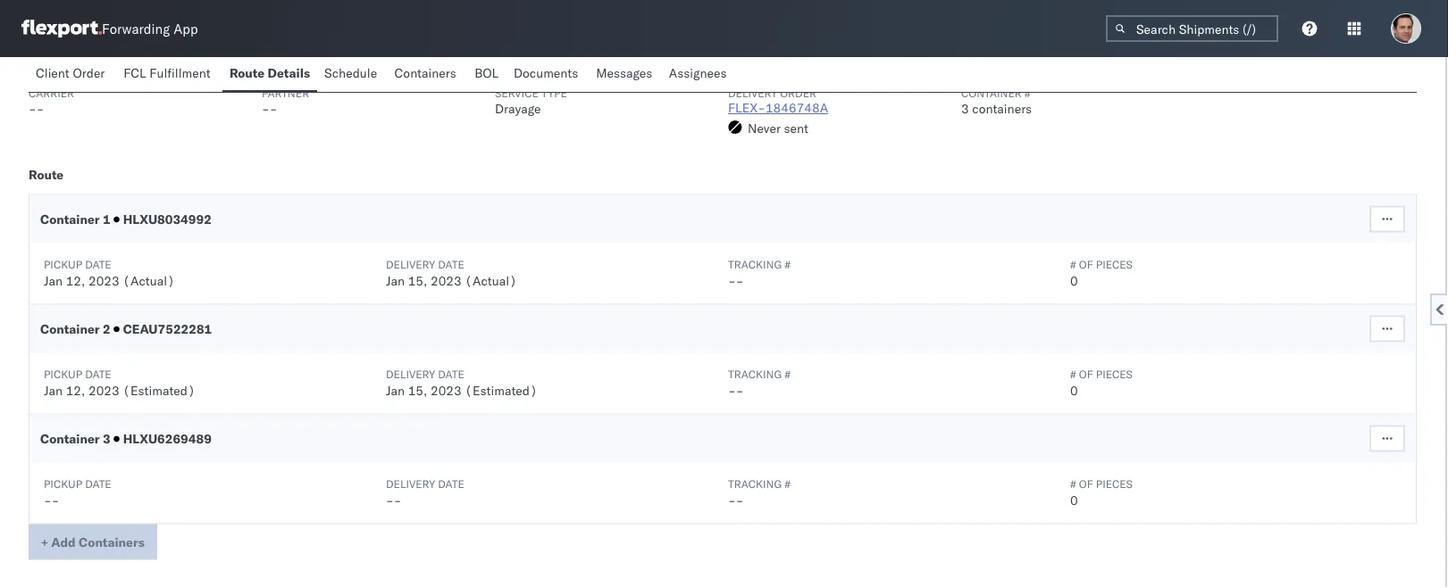 Task type: describe. For each thing, give the bounding box(es) containing it.
1
[[103, 212, 111, 227]]

never sent
[[748, 121, 808, 136]]

3 tracking # -- from the top
[[728, 478, 791, 509]]

bol button
[[467, 57, 506, 92]]

container for container 1
[[40, 212, 100, 227]]

delivery order
[[728, 87, 816, 100]]

fcl fulfillment button
[[116, 57, 222, 92]]

fcl fulfillment
[[124, 65, 210, 81]]

date for delivery date --
[[438, 478, 464, 492]]

carrier --
[[29, 87, 74, 117]]

2023 for jan 15, 2023 (estimated)
[[431, 383, 462, 399]]

service
[[495, 87, 539, 100]]

date for pickup date --
[[85, 478, 111, 492]]

3 tracking from the top
[[728, 478, 782, 492]]

schedule button
[[317, 57, 387, 92]]

jan for jan 15, 2023 (estimated)
[[386, 383, 405, 399]]

of for (actual)
[[1079, 259, 1093, 272]]

delivery date jan 15, 2023 (actual)
[[386, 259, 517, 289]]

container for container 2
[[40, 322, 100, 337]]

fulfillment
[[149, 65, 210, 81]]

container for container 3
[[40, 431, 100, 447]]

3 pieces from the top
[[1096, 478, 1132, 492]]

partner --
[[262, 87, 309, 117]]

fcl
[[124, 65, 146, 81]]

client order button
[[29, 57, 116, 92]]

details
[[268, 65, 310, 81]]

3 0 from the top
[[1070, 493, 1078, 509]]

flex-1846748a
[[728, 100, 828, 116]]

messages
[[596, 65, 652, 81]]

pickup for --
[[44, 478, 82, 492]]

pickup date --
[[44, 478, 111, 509]]

documents
[[514, 65, 578, 81]]

# inside container # 3 containers
[[1025, 87, 1031, 100]]

of for (estimated)
[[1079, 368, 1093, 382]]

carrier
[[29, 87, 74, 100]]

forwarding
[[102, 20, 170, 37]]

0 for (actual)
[[1070, 273, 1078, 289]]

(actual) for jan 15, 2023 (actual)
[[465, 273, 517, 289]]

2023 for jan 12, 2023 (actual)
[[88, 273, 119, 289]]

route details
[[229, 65, 310, 81]]

delivery for jan 15, 2023 (estimated)
[[386, 368, 435, 382]]

(estimated) for jan 12, 2023 (estimated)
[[123, 383, 195, 399]]

(estimated) for jan 15, 2023 (estimated)
[[465, 383, 537, 399]]

delivery for jan 15, 2023 (actual)
[[386, 259, 435, 272]]

route for route
[[29, 167, 64, 183]]

flexport. image
[[21, 20, 102, 38]]

delivery date --
[[386, 478, 464, 509]]

order
[[73, 65, 105, 81]]

client order
[[36, 65, 105, 81]]

jan for jan 12, 2023 (estimated)
[[44, 383, 63, 399]]

forwarding app
[[102, 20, 198, 37]]

pieces for (actual)
[[1096, 259, 1132, 272]]

3 # of pieces 0 from the top
[[1070, 478, 1132, 509]]

sent
[[784, 121, 808, 136]]

Search Shipments (/) text field
[[1106, 15, 1278, 42]]

schedule
[[324, 65, 377, 81]]

container 3
[[40, 431, 114, 447]]

service type drayage
[[495, 87, 567, 117]]

# of pieces 0 for (actual)
[[1070, 259, 1132, 289]]

overview
[[29, 43, 84, 59]]

pickup for jan 12, 2023 (estimated)
[[44, 368, 82, 382]]

0 for (estimated)
[[1070, 383, 1078, 399]]

1 vertical spatial 3
[[103, 431, 111, 447]]

containers button
[[387, 57, 467, 92]]



Task type: locate. For each thing, give the bounding box(es) containing it.
container 2
[[40, 322, 114, 337]]

route details button
[[222, 57, 317, 92]]

1 vertical spatial pieces
[[1096, 368, 1132, 382]]

bol
[[474, 65, 499, 81]]

app
[[173, 20, 198, 37]]

2023 for jan 15, 2023 (actual)
[[431, 273, 462, 289]]

(estimated)
[[123, 383, 195, 399], [465, 383, 537, 399]]

type
[[541, 87, 567, 100]]

pieces for (estimated)
[[1096, 368, 1132, 382]]

route up container 1
[[29, 167, 64, 183]]

2 (estimated) from the left
[[465, 383, 537, 399]]

1 horizontal spatial route
[[229, 65, 265, 81]]

date inside pickup date jan 12, 2023 (estimated)
[[85, 368, 111, 382]]

1 (actual) from the left
[[123, 273, 175, 289]]

1 vertical spatial 15,
[[408, 383, 427, 399]]

pieces
[[1096, 259, 1132, 272], [1096, 368, 1132, 382], [1096, 478, 1132, 492]]

container left 2
[[40, 322, 100, 337]]

0 vertical spatial 12,
[[66, 273, 85, 289]]

1 vertical spatial of
[[1079, 368, 1093, 382]]

0 vertical spatial pieces
[[1096, 259, 1132, 272]]

2 vertical spatial # of pieces 0
[[1070, 478, 1132, 509]]

2023
[[88, 273, 119, 289], [431, 273, 462, 289], [88, 383, 119, 399], [431, 383, 462, 399]]

0 vertical spatial pickup
[[44, 259, 82, 272]]

documents button
[[506, 57, 589, 92]]

tracking for (estimated)
[[728, 368, 782, 382]]

3 pickup from the top
[[44, 478, 82, 492]]

1 vertical spatial # of pieces 0
[[1070, 368, 1132, 399]]

container left 1
[[40, 212, 100, 227]]

2
[[103, 322, 111, 337]]

0 horizontal spatial 3
[[103, 431, 111, 447]]

forwarding app link
[[21, 20, 198, 38]]

15, inside delivery date jan 15, 2023 (actual)
[[408, 273, 427, 289]]

2023 inside pickup date jan 12, 2023 (actual)
[[88, 273, 119, 289]]

1 (estimated) from the left
[[123, 383, 195, 399]]

1 vertical spatial pickup
[[44, 368, 82, 382]]

of
[[1079, 259, 1093, 272], [1079, 368, 1093, 382], [1079, 478, 1093, 492]]

container up "pickup date --"
[[40, 431, 100, 447]]

delivery for --
[[386, 478, 435, 492]]

1 vertical spatial 12,
[[66, 383, 85, 399]]

pickup date jan 12, 2023 (estimated)
[[44, 368, 195, 399]]

-
[[29, 101, 36, 117], [36, 101, 44, 117], [262, 101, 269, 117], [269, 101, 277, 117], [728, 273, 736, 289], [736, 273, 744, 289], [728, 383, 736, 399], [736, 383, 744, 399], [44, 493, 52, 509], [52, 493, 59, 509], [386, 493, 394, 509], [394, 493, 401, 509], [728, 493, 736, 509], [736, 493, 744, 509]]

1 horizontal spatial 3
[[961, 101, 969, 117]]

0 vertical spatial route
[[229, 65, 265, 81]]

(estimated) inside pickup date jan 12, 2023 (estimated)
[[123, 383, 195, 399]]

0
[[1070, 273, 1078, 289], [1070, 383, 1078, 399], [1070, 493, 1078, 509]]

delivery inside delivery date jan 15, 2023 (estimated)
[[386, 368, 435, 382]]

12, up container 2
[[66, 273, 85, 289]]

2 vertical spatial tracking
[[728, 478, 782, 492]]

date for delivery date jan 15, 2023 (actual)
[[438, 259, 464, 272]]

container inside container # 3 containers
[[961, 87, 1022, 100]]

1 vertical spatial 0
[[1070, 383, 1078, 399]]

1 pieces from the top
[[1096, 259, 1132, 272]]

0 vertical spatial # of pieces 0
[[1070, 259, 1132, 289]]

containers
[[394, 65, 456, 81]]

1846748a
[[765, 100, 828, 116]]

12, for jan 12, 2023 (estimated)
[[66, 383, 85, 399]]

hlxu6269489
[[120, 431, 212, 447]]

2 pieces from the top
[[1096, 368, 1132, 382]]

tracking # -- for (estimated)
[[728, 368, 791, 399]]

2 tracking from the top
[[728, 368, 782, 382]]

12, inside pickup date jan 12, 2023 (estimated)
[[66, 383, 85, 399]]

2 vertical spatial 0
[[1070, 493, 1078, 509]]

(actual) inside pickup date jan 12, 2023 (actual)
[[123, 273, 175, 289]]

tracking # -- for (actual)
[[728, 259, 791, 289]]

date
[[85, 259, 111, 272], [438, 259, 464, 272], [85, 368, 111, 382], [438, 368, 464, 382], [85, 478, 111, 492], [438, 478, 464, 492]]

route inside button
[[229, 65, 265, 81]]

date inside delivery date jan 15, 2023 (actual)
[[438, 259, 464, 272]]

15,
[[408, 273, 427, 289], [408, 383, 427, 399]]

date inside pickup date jan 12, 2023 (actual)
[[85, 259, 111, 272]]

pickup for jan 12, 2023 (actual)
[[44, 259, 82, 272]]

2023 inside delivery date jan 15, 2023 (estimated)
[[431, 383, 462, 399]]

2 pickup from the top
[[44, 368, 82, 382]]

jan inside pickup date jan 12, 2023 (actual)
[[44, 273, 63, 289]]

flex-
[[728, 100, 765, 116]]

1 pickup from the top
[[44, 259, 82, 272]]

# of pieces 0
[[1070, 259, 1132, 289], [1070, 368, 1132, 399], [1070, 478, 1132, 509]]

2023 inside pickup date jan 12, 2023 (estimated)
[[88, 383, 119, 399]]

delivery
[[728, 87, 777, 100], [386, 259, 435, 272], [386, 368, 435, 382], [386, 478, 435, 492]]

2023 inside delivery date jan 15, 2023 (actual)
[[431, 273, 462, 289]]

pickup down container 1
[[44, 259, 82, 272]]

container
[[961, 87, 1022, 100], [40, 212, 100, 227], [40, 322, 100, 337], [40, 431, 100, 447]]

container 1
[[40, 212, 114, 227]]

route left details
[[229, 65, 265, 81]]

3 of from the top
[[1079, 478, 1093, 492]]

0 vertical spatial 15,
[[408, 273, 427, 289]]

2 vertical spatial of
[[1079, 478, 1093, 492]]

client
[[36, 65, 69, 81]]

jan for jan 15, 2023 (actual)
[[386, 273, 405, 289]]

(actual) inside delivery date jan 15, 2023 (actual)
[[465, 273, 517, 289]]

pickup inside "pickup date --"
[[44, 478, 82, 492]]

tracking
[[728, 259, 782, 272], [728, 368, 782, 382], [728, 478, 782, 492]]

1 horizontal spatial (actual)
[[465, 273, 517, 289]]

12,
[[66, 273, 85, 289], [66, 383, 85, 399]]

date inside delivery date --
[[438, 478, 464, 492]]

0 vertical spatial tracking # --
[[728, 259, 791, 289]]

0 vertical spatial 3
[[961, 101, 969, 117]]

tracking # --
[[728, 259, 791, 289], [728, 368, 791, 399], [728, 478, 791, 509]]

delivery date jan 15, 2023 (estimated)
[[386, 368, 537, 399]]

date inside "pickup date --"
[[85, 478, 111, 492]]

12, up container 3
[[66, 383, 85, 399]]

2 12, from the top
[[66, 383, 85, 399]]

3
[[961, 101, 969, 117], [103, 431, 111, 447]]

1 horizontal spatial (estimated)
[[465, 383, 537, 399]]

pickup inside pickup date jan 12, 2023 (actual)
[[44, 259, 82, 272]]

15, inside delivery date jan 15, 2023 (estimated)
[[408, 383, 427, 399]]

drayage
[[495, 101, 541, 117]]

date inside delivery date jan 15, 2023 (estimated)
[[438, 368, 464, 382]]

1 vertical spatial route
[[29, 167, 64, 183]]

pickup date jan 12, 2023 (actual)
[[44, 259, 175, 289]]

never
[[748, 121, 781, 136]]

3 down pickup date jan 12, 2023 (estimated)
[[103, 431, 111, 447]]

date for delivery date jan 15, 2023 (estimated)
[[438, 368, 464, 382]]

jan inside pickup date jan 12, 2023 (estimated)
[[44, 383, 63, 399]]

assignees
[[669, 65, 727, 81]]

0 vertical spatial tracking
[[728, 259, 782, 272]]

3 left containers on the top right
[[961, 101, 969, 117]]

1 vertical spatial tracking # --
[[728, 368, 791, 399]]

pickup down container 2
[[44, 368, 82, 382]]

1 0 from the top
[[1070, 273, 1078, 289]]

12, for jan 12, 2023 (actual)
[[66, 273, 85, 289]]

containers
[[972, 101, 1032, 117]]

2 0 from the top
[[1070, 383, 1078, 399]]

container # 3 containers
[[961, 87, 1032, 117]]

order
[[780, 87, 816, 100]]

0 vertical spatial of
[[1079, 259, 1093, 272]]

2 15, from the top
[[408, 383, 427, 399]]

route
[[229, 65, 265, 81], [29, 167, 64, 183]]

delivery inside delivery date --
[[386, 478, 435, 492]]

flex-1846748a button
[[728, 100, 828, 116]]

date for pickup date jan 12, 2023 (estimated)
[[85, 368, 111, 382]]

12, inside pickup date jan 12, 2023 (actual)
[[66, 273, 85, 289]]

jan inside delivery date jan 15, 2023 (estimated)
[[386, 383, 405, 399]]

container for container # 3 containers
[[961, 87, 1022, 100]]

container up containers on the top right
[[961, 87, 1022, 100]]

# of pieces 0 for (estimated)
[[1070, 368, 1132, 399]]

2 vertical spatial pickup
[[44, 478, 82, 492]]

date for pickup date jan 12, 2023 (actual)
[[85, 259, 111, 272]]

2023 for jan 12, 2023 (estimated)
[[88, 383, 119, 399]]

ceau7522281
[[120, 322, 212, 337]]

0 horizontal spatial (estimated)
[[123, 383, 195, 399]]

jan
[[44, 273, 63, 289], [386, 273, 405, 289], [44, 383, 63, 399], [386, 383, 405, 399]]

pickup down container 3
[[44, 478, 82, 492]]

(estimated) inside delivery date jan 15, 2023 (estimated)
[[465, 383, 537, 399]]

15, for jan 15, 2023 (estimated)
[[408, 383, 427, 399]]

1 tracking # -- from the top
[[728, 259, 791, 289]]

2 of from the top
[[1079, 368, 1093, 382]]

partner
[[262, 87, 309, 100]]

1 # of pieces 0 from the top
[[1070, 259, 1132, 289]]

3 inside container # 3 containers
[[961, 101, 969, 117]]

1 vertical spatial tracking
[[728, 368, 782, 382]]

jan for jan 12, 2023 (actual)
[[44, 273, 63, 289]]

1 of from the top
[[1079, 259, 1093, 272]]

2 tracking # -- from the top
[[728, 368, 791, 399]]

15, for jan 15, 2023 (actual)
[[408, 273, 427, 289]]

pickup inside pickup date jan 12, 2023 (estimated)
[[44, 368, 82, 382]]

1 tracking from the top
[[728, 259, 782, 272]]

2 vertical spatial pieces
[[1096, 478, 1132, 492]]

2 (actual) from the left
[[465, 273, 517, 289]]

2 vertical spatial tracking # --
[[728, 478, 791, 509]]

0 horizontal spatial route
[[29, 167, 64, 183]]

0 horizontal spatial (actual)
[[123, 273, 175, 289]]

#
[[1025, 87, 1031, 100], [785, 259, 791, 272], [1070, 259, 1076, 272], [785, 368, 791, 382], [1070, 368, 1076, 382], [785, 478, 791, 492], [1070, 478, 1076, 492]]

1 12, from the top
[[66, 273, 85, 289]]

tracking for (actual)
[[728, 259, 782, 272]]

route for route details
[[229, 65, 265, 81]]

pickup
[[44, 259, 82, 272], [44, 368, 82, 382], [44, 478, 82, 492]]

hlxu8034992
[[120, 212, 212, 227]]

(actual) for jan 12, 2023 (actual)
[[123, 273, 175, 289]]

2 # of pieces 0 from the top
[[1070, 368, 1132, 399]]

assignees button
[[662, 57, 737, 92]]

jan inside delivery date jan 15, 2023 (actual)
[[386, 273, 405, 289]]

delivery inside delivery date jan 15, 2023 (actual)
[[386, 259, 435, 272]]

0 vertical spatial 0
[[1070, 273, 1078, 289]]

1 15, from the top
[[408, 273, 427, 289]]

(actual)
[[123, 273, 175, 289], [465, 273, 517, 289]]

messages button
[[589, 57, 662, 92]]



Task type: vqa. For each thing, say whether or not it's contained in the screenshot.
The (Estimated) within the Delivery Date Jan 15, 2023 (Estimated)
yes



